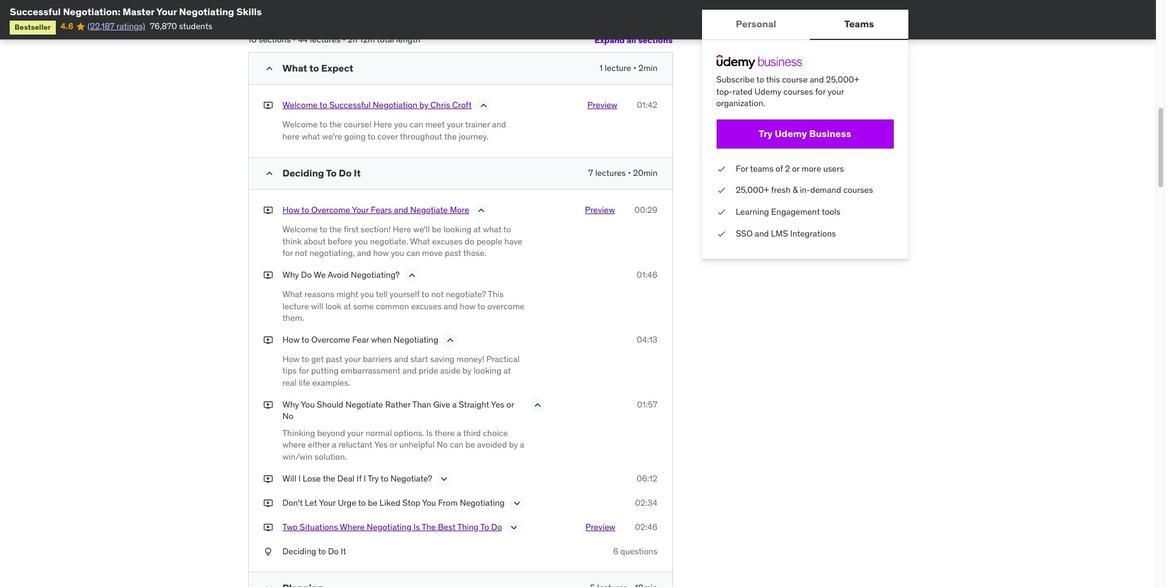 Task type: describe. For each thing, give the bounding box(es) containing it.
those.
[[463, 248, 487, 259]]

2 vertical spatial preview
[[586, 522, 616, 533]]

• for 7 lectures • 20min
[[628, 168, 631, 179]]

journey.
[[459, 131, 489, 142]]

to inside how to get past your barriers and start saving money! practical tips for putting embarrassment and pride aside by looking at real life examples.
[[302, 354, 309, 365]]

25,000+ fresh & in-demand courses
[[736, 185, 874, 196]]

than
[[413, 399, 431, 410]]

for inside welcome to the first section! here we'll be looking at what to think about before you negotiate. what excuses do people have for not negotiating, and how you can move past those.
[[283, 248, 293, 259]]

for inside subscribe to this course and 25,000+ top‑rated udemy courses for your organization.
[[816, 86, 826, 97]]

first
[[344, 224, 359, 235]]

udemy business image
[[717, 55, 802, 69]]

(22,187
[[88, 21, 115, 32]]

common
[[376, 301, 409, 312]]

don't let your urge to be liked stop you from negotiating
[[283, 498, 505, 508]]

is inside button
[[414, 522, 420, 533]]

• left 2h 12m on the left of the page
[[343, 34, 346, 45]]

small image for what
[[263, 63, 275, 75]]

course!
[[344, 119, 372, 130]]

demand
[[811, 185, 842, 196]]

1 vertical spatial 25,000+
[[736, 185, 769, 196]]

not inside welcome to the first section! here we'll be looking at what to think about before you negotiate. what excuses do people have for not negotiating, and how you can move past those.
[[295, 248, 308, 259]]

1 sections from the left
[[259, 34, 291, 45]]

0 vertical spatial lectures
[[310, 34, 341, 45]]

the left deal
[[323, 473, 335, 484]]

negotiate inside why you should negotiate rather than give a straight yes or no
[[346, 399, 383, 410]]

it for deciding to do it
[[341, 546, 346, 557]]

at inside how to get past your barriers and start saving money! practical tips for putting embarrassment and pride aside by looking at real life examples.
[[504, 366, 511, 377]]

small image
[[263, 583, 275, 588]]

think
[[283, 236, 302, 247]]

no inside why you should negotiate rather than give a straight yes or no
[[283, 411, 294, 422]]

excuses inside welcome to the first section! here we'll be looking at what to think about before you negotiate. what excuses do people have for not negotiating, and how you can move past those.
[[432, 236, 463, 247]]

why you should negotiate rather than give a straight yes or no
[[283, 399, 514, 422]]

can inside welcome to the course! here you can meet your trainer and here what we're going to cover throughout the journey.
[[410, 119, 424, 130]]

chris
[[431, 100, 450, 110]]

0 horizontal spatial try
[[368, 473, 379, 484]]

2 vertical spatial be
[[368, 498, 378, 508]]

move
[[422, 248, 443, 259]]

subscribe to this course and 25,000+ top‑rated udemy courses for your organization.
[[717, 74, 860, 109]]

1 horizontal spatial you
[[422, 498, 436, 508]]

by inside how to get past your barriers and start saving money! practical tips for putting embarrassment and pride aside by looking at real life examples.
[[463, 366, 472, 377]]

let
[[305, 498, 317, 508]]

hide lecture description image for third
[[532, 399, 544, 411]]

users
[[824, 163, 844, 174]]

no inside thinking beyond your normal options. is there a third choice where either a reluctant yes or unhelpful no can be avoided by a win/win solution.
[[437, 440, 448, 451]]

negotiation:
[[63, 5, 121, 18]]

teams
[[845, 18, 875, 30]]

and inside welcome to the first section! here we'll be looking at what to think about before you negotiate. what excuses do people have for not negotiating, and how you can move past those.
[[357, 248, 371, 259]]

negotiating inside button
[[367, 522, 412, 533]]

2
[[785, 163, 790, 174]]

subscribe
[[717, 74, 755, 85]]

we'll
[[413, 224, 430, 235]]

what for expect
[[283, 62, 307, 74]]

7
[[589, 168, 593, 179]]

fear
[[352, 334, 369, 345]]

situations
[[300, 522, 338, 533]]

negotiate inside button
[[410, 205, 448, 216]]

welcome for welcome to the course! here you can meet your trainer and here what we're going to cover throughout the journey.
[[283, 119, 318, 130]]

here inside welcome to the first section! here we'll be looking at what to think about before you negotiate. what excuses do people have for not negotiating, and how you can move past those.
[[393, 224, 411, 235]]

them.
[[283, 313, 304, 324]]

two situations where negotiating is the best thing to do
[[283, 522, 502, 533]]

7 lectures • 20min
[[589, 168, 658, 179]]

solution.
[[315, 452, 347, 463]]

successful negotiation: master your negotiating skills
[[10, 5, 262, 18]]

past inside welcome to the first section! here we'll be looking at what to think about before you negotiate. what excuses do people have for not negotiating, and how you can move past those.
[[445, 248, 462, 259]]

tools
[[822, 206, 841, 217]]

look
[[326, 301, 342, 312]]

tips
[[283, 366, 297, 377]]

this
[[488, 289, 504, 300]]

learning
[[736, 206, 770, 217]]

0 horizontal spatial successful
[[10, 5, 61, 18]]

two
[[283, 522, 298, 533]]

by inside thinking beyond your normal options. is there a third choice where either a reluctant yes or unhelpful no can be avoided by a win/win solution.
[[509, 440, 518, 451]]

ratings)
[[117, 21, 145, 32]]

0 horizontal spatial to
[[326, 167, 337, 179]]

1 vertical spatial udemy
[[775, 128, 808, 140]]

00:29
[[635, 205, 658, 216]]

25,000+ inside subscribe to this course and 25,000+ top‑rated udemy courses for your organization.
[[826, 74, 860, 85]]

how inside welcome to the first section! here we'll be looking at what to think about before you negotiate. what excuses do people have for not negotiating, and how you can move past those.
[[373, 248, 389, 259]]

how for how to overcome fear when negotiating
[[283, 334, 300, 345]]

2 i from the left
[[364, 473, 366, 484]]

to inside button
[[481, 522, 489, 533]]

tell
[[376, 289, 388, 300]]

avoid
[[328, 270, 349, 280]]

1
[[600, 63, 603, 73]]

in-
[[800, 185, 811, 196]]

to inside subscribe to this course and 25,000+ top‑rated udemy courses for your organization.
[[757, 74, 765, 85]]

6 questions
[[613, 546, 658, 557]]

how for how to get past your barriers and start saving money! practical tips for putting embarrassment and pride aside by looking at real life examples.
[[283, 354, 300, 365]]

negotiation
[[373, 100, 418, 110]]

have
[[505, 236, 523, 247]]

1 i from the left
[[299, 473, 301, 484]]

welcome for welcome to successful negotiation by chris croft
[[283, 100, 318, 110]]

section!
[[361, 224, 391, 235]]

how inside what reasons might you tell yourself to not negotiate? this lecture will look at some common excuses and how to overcome them.
[[460, 301, 476, 312]]

your inside subscribe to this course and 25,000+ top‑rated udemy courses for your organization.
[[828, 86, 844, 97]]

life
[[299, 378, 310, 389]]

looking inside welcome to the first section! here we'll be looking at what to think about before you negotiate. what excuses do people have for not negotiating, and how you can move past those.
[[444, 224, 472, 235]]

deal
[[337, 473, 355, 484]]

from
[[438, 498, 458, 508]]

negotiating up the students
[[179, 5, 234, 18]]

and inside subscribe to this course and 25,000+ top‑rated udemy courses for your organization.
[[810, 74, 824, 85]]

be inside thinking beyond your normal options. is there a third choice where either a reluctant yes or unhelpful no can be avoided by a win/win solution.
[[466, 440, 475, 451]]

what for might
[[283, 289, 303, 300]]

your for overcome
[[352, 205, 369, 216]]

and inside welcome to the course! here you can meet your trainer and here what we're going to cover throughout the journey.
[[492, 119, 506, 130]]

welcome to the first section! here we'll be looking at what to think about before you negotiate. what excuses do people have for not negotiating, and how you can move past those.
[[283, 224, 523, 259]]

do left we
[[301, 270, 312, 280]]

money!
[[457, 354, 485, 365]]

master
[[123, 5, 155, 18]]

can inside thinking beyond your normal options. is there a third choice where either a reluctant yes or unhelpful no can be avoided by a win/win solution.
[[450, 440, 464, 451]]

two situations where negotiating is the best thing to do button
[[283, 522, 502, 536]]

there
[[435, 428, 455, 439]]

meet
[[426, 119, 445, 130]]

teams
[[750, 163, 774, 174]]

personal button
[[702, 10, 811, 39]]

yes inside thinking beyond your normal options. is there a third choice where either a reluctant yes or unhelpful no can be avoided by a win/win solution.
[[374, 440, 388, 451]]

02:46
[[635, 522, 658, 533]]

cover
[[378, 131, 398, 142]]

why for why do we avoid negotiating?
[[283, 270, 299, 280]]

more
[[802, 163, 822, 174]]

preview for 00:29
[[585, 205, 615, 216]]

people
[[477, 236, 503, 247]]

will
[[283, 473, 296, 484]]

of
[[776, 163, 783, 174]]

this
[[766, 74, 780, 85]]

why for why you should negotiate rather than give a straight yes or no
[[283, 399, 299, 410]]

how to overcome fear when negotiating
[[283, 334, 439, 345]]

teams button
[[811, 10, 909, 39]]

is inside thinking beyond your normal options. is there a third choice where either a reluctant yes or unhelpful no can be avoided by a win/win solution.
[[427, 428, 433, 439]]

at inside what reasons might you tell yourself to not negotiate? this lecture will look at some common excuses and how to overcome them.
[[344, 301, 351, 312]]

2 vertical spatial show lecture description image
[[508, 522, 520, 534]]

you inside why you should negotiate rather than give a straight yes or no
[[301, 399, 315, 410]]

44
[[298, 34, 308, 45]]

a right avoided at the bottom
[[520, 440, 525, 451]]

04:13
[[637, 334, 658, 345]]

a left third
[[457, 428, 462, 439]]

do down situations
[[328, 546, 339, 557]]

negotiating up thing
[[460, 498, 505, 508]]

get
[[311, 354, 324, 365]]

practical
[[487, 354, 520, 365]]

best
[[438, 522, 456, 533]]

courses inside subscribe to this course and 25,000+ top‑rated udemy courses for your organization.
[[784, 86, 814, 97]]

how for how to overcome your fears and negotiate more
[[283, 205, 300, 216]]

you inside what reasons might you tell yourself to not negotiate? this lecture will look at some common excuses and how to overcome them.
[[361, 289, 374, 300]]

welcome to the course! here you can meet your trainer and here what we're going to cover throughout the journey.
[[283, 119, 506, 142]]

unhelpful
[[399, 440, 435, 451]]

bestseller
[[15, 23, 51, 32]]

learning engagement tools
[[736, 206, 841, 217]]

looking inside how to get past your barriers and start saving money! practical tips for putting embarrassment and pride aside by looking at real life examples.
[[474, 366, 502, 377]]

embarrassment
[[341, 366, 401, 377]]

1 horizontal spatial lecture
[[605, 63, 632, 73]]

expect
[[321, 62, 354, 74]]

will i lose the deal if i try to negotiate?
[[283, 473, 432, 484]]

or inside thinking beyond your normal options. is there a third choice where either a reluctant yes or unhelpful no can be avoided by a win/win solution.
[[390, 440, 397, 451]]

show lecture description image for don't let your urge to be liked stop you from negotiating
[[511, 498, 523, 510]]

what inside welcome to the course! here you can meet your trainer and here what we're going to cover throughout the journey.
[[302, 131, 320, 142]]

aside
[[441, 366, 461, 377]]

negotiating,
[[310, 248, 355, 259]]

we're
[[322, 131, 342, 142]]

throughout
[[400, 131, 443, 142]]

and down start
[[403, 366, 417, 377]]

top‑rated
[[717, 86, 753, 97]]

negotiating up start
[[394, 334, 439, 345]]

expand all sections button
[[595, 28, 673, 52]]



Task type: vqa. For each thing, say whether or not it's contained in the screenshot.
Will I Lose the Deal If I Try to Negotiate?
yes



Task type: locate. For each thing, give the bounding box(es) containing it.
the inside welcome to the first section! here we'll be looking at what to think about before you negotiate. what excuses do people have for not negotiating, and how you can move past those.
[[329, 224, 342, 235]]

1 horizontal spatial it
[[354, 167, 361, 179]]

1 horizontal spatial to
[[481, 522, 489, 533]]

1 vertical spatial it
[[341, 546, 346, 557]]

your down how to overcome fear when negotiating
[[345, 354, 361, 365]]

your for master
[[156, 5, 177, 18]]

the down meet
[[444, 131, 457, 142]]

hide lecture description image
[[445, 334, 457, 347]]

1 welcome from the top
[[283, 100, 318, 110]]

what to expect
[[283, 62, 354, 74]]

lectures right "44"
[[310, 34, 341, 45]]

0 horizontal spatial courses
[[784, 86, 814, 97]]

2 vertical spatial at
[[504, 366, 511, 377]]

why
[[283, 270, 299, 280], [283, 399, 299, 410]]

1 small image from the top
[[263, 63, 275, 75]]

or
[[792, 163, 800, 174], [507, 399, 514, 410], [390, 440, 397, 451]]

sso and lms integrations
[[736, 228, 836, 239]]

for
[[736, 163, 749, 174]]

udemy up for teams of 2 or more users
[[775, 128, 808, 140]]

tab list
[[702, 10, 909, 40]]

examples.
[[312, 378, 351, 389]]

udemy inside subscribe to this course and 25,000+ top‑rated udemy courses for your organization.
[[755, 86, 782, 97]]

past
[[445, 248, 462, 259], [326, 354, 343, 365]]

(22,187 ratings)
[[88, 21, 145, 32]]

show lecture description image for will i lose the deal if i try to negotiate?
[[439, 473, 451, 485]]

1 horizontal spatial or
[[507, 399, 514, 410]]

how down negotiate?
[[460, 301, 476, 312]]

0 horizontal spatial you
[[301, 399, 315, 410]]

be right we'll
[[432, 224, 442, 235]]

1 vertical spatial deciding
[[283, 546, 316, 557]]

lecture up them.
[[283, 301, 309, 312]]

1 how from the top
[[283, 205, 300, 216]]

courses right demand
[[844, 185, 874, 196]]

straight
[[459, 399, 489, 410]]

small image left the what to expect
[[263, 63, 275, 75]]

0 vertical spatial show lecture description image
[[439, 473, 451, 485]]

negotiate up normal
[[346, 399, 383, 410]]

what down "44"
[[283, 62, 307, 74]]

if
[[357, 473, 362, 484]]

1 vertical spatial not
[[432, 289, 444, 300]]

at inside welcome to the first section! here we'll be looking at what to think about before you negotiate. what excuses do people have for not negotiating, and how you can move past those.
[[474, 224, 481, 235]]

more
[[450, 205, 470, 216]]

lecture inside what reasons might you tell yourself to not negotiate? this lecture will look at some common excuses and how to overcome them.
[[283, 301, 309, 312]]

welcome to successful negotiation by chris croft button
[[283, 100, 472, 114]]

xsmall image
[[263, 100, 273, 111], [717, 163, 726, 175], [717, 206, 726, 218], [263, 270, 273, 281], [263, 498, 273, 509], [263, 522, 273, 534], [263, 546, 273, 558]]

1 horizontal spatial here
[[393, 224, 411, 235]]

hide lecture description image for your
[[478, 100, 490, 112]]

by left chris
[[420, 100, 429, 110]]

or up choice
[[507, 399, 514, 410]]

0 horizontal spatial i
[[299, 473, 301, 484]]

1 vertical spatial here
[[393, 224, 411, 235]]

i right the will
[[299, 473, 301, 484]]

• left "20min"
[[628, 168, 631, 179]]

1 vertical spatial by
[[463, 366, 472, 377]]

how to overcome your fears and negotiate more button
[[283, 205, 470, 219]]

excuses up the move
[[432, 236, 463, 247]]

is left the the
[[414, 522, 420, 533]]

for teams of 2 or more users
[[736, 163, 844, 174]]

0 vertical spatial can
[[410, 119, 424, 130]]

your up reluctant at the bottom left
[[347, 428, 364, 439]]

beyond
[[317, 428, 345, 439]]

you up 'cover'
[[394, 119, 408, 130]]

1 horizontal spatial no
[[437, 440, 448, 451]]

before
[[328, 236, 353, 247]]

lms
[[771, 228, 789, 239]]

2 vertical spatial can
[[450, 440, 464, 451]]

0 horizontal spatial by
[[420, 100, 429, 110]]

be
[[432, 224, 442, 235], [466, 440, 475, 451], [368, 498, 378, 508]]

reasons
[[305, 289, 335, 300]]

preview down 1 at the right of page
[[588, 100, 618, 110]]

0 vertical spatial by
[[420, 100, 429, 110]]

0 vertical spatial for
[[816, 86, 826, 97]]

it for deciding to do it
[[354, 167, 361, 179]]

negotiating?
[[351, 270, 400, 280]]

be left liked
[[368, 498, 378, 508]]

and right fears
[[394, 205, 408, 216]]

udemy down the this
[[755, 86, 782, 97]]

win/win
[[283, 452, 313, 463]]

1 vertical spatial or
[[507, 399, 514, 410]]

2 small image from the top
[[263, 168, 275, 180]]

xsmall image
[[717, 185, 726, 197], [263, 205, 273, 217], [717, 228, 726, 240], [263, 334, 273, 346], [263, 399, 273, 411], [263, 473, 273, 485]]

excuses inside what reasons might you tell yourself to not negotiate? this lecture will look at some common excuses and how to overcome them.
[[411, 301, 442, 312]]

here up negotiate.
[[393, 224, 411, 235]]

2 vertical spatial for
[[299, 366, 309, 377]]

looking down practical
[[474, 366, 502, 377]]

at up do
[[474, 224, 481, 235]]

1 deciding from the top
[[283, 167, 324, 179]]

your up 76,870
[[156, 5, 177, 18]]

1 horizontal spatial 25,000+
[[826, 74, 860, 85]]

show lecture description image
[[439, 473, 451, 485], [511, 498, 523, 510], [508, 522, 520, 534]]

your up business
[[828, 86, 844, 97]]

the up the we're
[[329, 119, 342, 130]]

lectures right 7
[[596, 168, 626, 179]]

yes right straight
[[491, 399, 505, 410]]

what inside what reasons might you tell yourself to not negotiate? this lecture will look at some common excuses and how to overcome them.
[[283, 289, 303, 300]]

deciding down two
[[283, 546, 316, 557]]

0 vertical spatial no
[[283, 411, 294, 422]]

2 horizontal spatial be
[[466, 440, 475, 451]]

hide lecture description image
[[478, 100, 490, 112], [476, 205, 488, 217], [406, 270, 418, 282], [532, 399, 544, 411]]

1 horizontal spatial what
[[483, 224, 502, 235]]

avoided
[[477, 440, 507, 451]]

hide lecture description image for looking
[[476, 205, 488, 217]]

deciding for deciding to do it
[[283, 167, 324, 179]]

your
[[156, 5, 177, 18], [352, 205, 369, 216], [319, 498, 336, 508]]

for inside how to get past your barriers and start saving money! practical tips for putting embarrassment and pride aside by looking at real life examples.
[[299, 366, 309, 377]]

0 horizontal spatial your
[[156, 5, 177, 18]]

2 horizontal spatial or
[[792, 163, 800, 174]]

what inside welcome to the first section! here we'll be looking at what to think about before you negotiate. what excuses do people have for not negotiating, and how you can move past those.
[[483, 224, 502, 235]]

25,000+ up learning
[[736, 185, 769, 196]]

1 vertical spatial can
[[407, 248, 420, 259]]

2 horizontal spatial by
[[509, 440, 518, 451]]

why down real
[[283, 399, 299, 410]]

negotiate?
[[391, 473, 432, 484]]

0 vertical spatial what
[[302, 131, 320, 142]]

course
[[783, 74, 808, 85]]

0 vertical spatial preview
[[588, 100, 618, 110]]

what reasons might you tell yourself to not negotiate? this lecture will look at some common excuses and how to overcome them.
[[283, 289, 525, 324]]

or inside why you should negotiate rather than give a straight yes or no
[[507, 399, 514, 410]]

1 horizontal spatial past
[[445, 248, 462, 259]]

1 vertical spatial overcome
[[311, 334, 350, 345]]

why inside why you should negotiate rather than give a straight yes or no
[[283, 399, 299, 410]]

2 vertical spatial welcome
[[283, 224, 318, 235]]

at down practical
[[504, 366, 511, 377]]

1 vertical spatial what
[[483, 224, 502, 235]]

1 overcome from the top
[[311, 205, 350, 216]]

0 horizontal spatial sections
[[259, 34, 291, 45]]

saving
[[430, 354, 455, 365]]

2 welcome from the top
[[283, 119, 318, 130]]

preview up the 6 on the right
[[586, 522, 616, 533]]

and left start
[[394, 354, 409, 365]]

yes inside why you should negotiate rather than give a straight yes or no
[[491, 399, 505, 410]]

engagement
[[772, 206, 820, 217]]

is left there
[[427, 428, 433, 439]]

0 vertical spatial excuses
[[432, 236, 463, 247]]

0 vertical spatial 25,000+
[[826, 74, 860, 85]]

what down we'll
[[410, 236, 430, 247]]

0 vertical spatial it
[[354, 167, 361, 179]]

0 vertical spatial at
[[474, 224, 481, 235]]

past right the move
[[445, 248, 462, 259]]

questions
[[621, 546, 658, 557]]

to down the we're
[[326, 167, 337, 179]]

overcome
[[487, 301, 525, 312]]

1 vertical spatial yes
[[374, 440, 388, 451]]

past inside how to get past your barriers and start saving money! practical tips for putting embarrassment and pride aside by looking at real life examples.
[[326, 354, 343, 365]]

preview down 7
[[585, 205, 615, 216]]

overcome up get
[[311, 334, 350, 345]]

business
[[810, 128, 852, 140]]

2 vertical spatial your
[[319, 498, 336, 508]]

not
[[295, 248, 308, 259], [432, 289, 444, 300]]

thing
[[458, 522, 479, 533]]

0 horizontal spatial no
[[283, 411, 294, 422]]

0 vertical spatial your
[[156, 5, 177, 18]]

0 vertical spatial looking
[[444, 224, 472, 235]]

at down might
[[344, 301, 351, 312]]

and right course
[[810, 74, 824, 85]]

76,870
[[150, 21, 177, 32]]

• left 2min
[[634, 63, 637, 73]]

1 horizontal spatial at
[[474, 224, 481, 235]]

0 vertical spatial or
[[792, 163, 800, 174]]

your inside button
[[352, 205, 369, 216]]

all
[[627, 34, 637, 45]]

the up the "before"
[[329, 224, 342, 235]]

1 vertical spatial how
[[283, 334, 300, 345]]

2 how from the top
[[283, 334, 300, 345]]

0 vertical spatial udemy
[[755, 86, 782, 97]]

be inside welcome to the first section! here we'll be looking at what to think about before you negotiate. what excuses do people have for not negotiating, and how you can move past those.
[[432, 224, 442, 235]]

0 vertical spatial here
[[374, 119, 392, 130]]

and up negotiating?
[[357, 248, 371, 259]]

2 why from the top
[[283, 399, 299, 410]]

1 horizontal spatial i
[[364, 473, 366, 484]]

tab list containing personal
[[702, 10, 909, 40]]

overcome for your
[[311, 205, 350, 216]]

0 vertical spatial you
[[301, 399, 315, 410]]

small image
[[263, 63, 275, 75], [263, 168, 275, 180]]

welcome to successful negotiation by chris croft
[[283, 100, 472, 110]]

0 horizontal spatial here
[[374, 119, 392, 130]]

you down first
[[355, 236, 368, 247]]

yes down normal
[[374, 440, 388, 451]]

excuses down yourself
[[411, 301, 442, 312]]

you right stop
[[422, 498, 436, 508]]

by inside button
[[420, 100, 429, 110]]

you
[[394, 119, 408, 130], [355, 236, 368, 247], [391, 248, 405, 259], [361, 289, 374, 300]]

sections inside dropdown button
[[639, 34, 673, 45]]

1 vertical spatial be
[[466, 440, 475, 451]]

your inside welcome to the course! here you can meet your trainer and here what we're going to cover throughout the journey.
[[447, 119, 463, 130]]

reluctant
[[339, 440, 373, 451]]

2 horizontal spatial at
[[504, 366, 511, 377]]

1 vertical spatial how
[[460, 301, 476, 312]]

try udemy business
[[759, 128, 852, 140]]

can left the move
[[407, 248, 420, 259]]

hide lecture description image for negotiate?
[[406, 270, 418, 282]]

do
[[465, 236, 475, 247]]

1 horizontal spatial by
[[463, 366, 472, 377]]

thinking beyond your normal options. is there a third choice where either a reluctant yes or unhelpful no can be avoided by a win/win solution.
[[283, 428, 525, 463]]

0 vertical spatial be
[[432, 224, 442, 235]]

do down going
[[339, 167, 352, 179]]

by down money! at the left of the page
[[463, 366, 472, 377]]

to
[[326, 167, 337, 179], [481, 522, 489, 533]]

the
[[329, 119, 342, 130], [444, 131, 457, 142], [329, 224, 342, 235], [323, 473, 335, 484]]

successful up the bestseller
[[10, 5, 61, 18]]

negotiate
[[410, 205, 448, 216], [346, 399, 383, 410]]

give
[[433, 399, 450, 410]]

to inside button
[[320, 100, 327, 110]]

0 vertical spatial successful
[[10, 5, 61, 18]]

how down them.
[[283, 334, 300, 345]]

1 vertical spatial preview
[[585, 205, 615, 216]]

2 deciding from the top
[[283, 546, 316, 557]]

0 horizontal spatial is
[[414, 522, 420, 533]]

1 vertical spatial small image
[[263, 168, 275, 180]]

0 vertical spatial small image
[[263, 63, 275, 75]]

preview for 01:42
[[588, 100, 618, 110]]

1 vertical spatial courses
[[844, 185, 874, 196]]

2 sections from the left
[[639, 34, 673, 45]]

for up the life
[[299, 366, 309, 377]]

and inside button
[[394, 205, 408, 216]]

negotiating
[[179, 5, 234, 18], [394, 334, 439, 345], [460, 498, 505, 508], [367, 522, 412, 533]]

0 vertical spatial how
[[373, 248, 389, 259]]

1 horizontal spatial lectures
[[596, 168, 626, 179]]

3 how from the top
[[283, 354, 300, 365]]

to inside button
[[302, 205, 309, 216]]

to right thing
[[481, 522, 489, 533]]

expand all sections
[[595, 34, 673, 45]]

01:42
[[637, 100, 658, 110]]

negotiate up we'll
[[410, 205, 448, 216]]

skills
[[236, 5, 262, 18]]

organization.
[[717, 98, 766, 109]]

how
[[283, 205, 300, 216], [283, 334, 300, 345], [283, 354, 300, 365]]

1 vertical spatial your
[[352, 205, 369, 216]]

you up the some
[[361, 289, 374, 300]]

and right the trainer
[[492, 119, 506, 130]]

1 vertical spatial try
[[368, 473, 379, 484]]

not inside what reasons might you tell yourself to not negotiate? this lecture will look at some common excuses and how to overcome them.
[[432, 289, 444, 300]]

1 horizontal spatial how
[[460, 301, 476, 312]]

your right let
[[319, 498, 336, 508]]

what inside welcome to the first section! here we'll be looking at what to think about before you negotiate. what excuses do people have for not negotiating, and how you can move past those.
[[410, 236, 430, 247]]

your left fears
[[352, 205, 369, 216]]

deciding for deciding to do it
[[283, 546, 316, 557]]

small image for deciding
[[263, 168, 275, 180]]

no down there
[[437, 440, 448, 451]]

4.6
[[61, 21, 73, 32]]

negotiating down liked
[[367, 522, 412, 533]]

do inside button
[[491, 522, 502, 533]]

overcome inside button
[[311, 205, 350, 216]]

how up tips
[[283, 354, 300, 365]]

and
[[810, 74, 824, 85], [492, 119, 506, 130], [394, 205, 408, 216], [755, 228, 769, 239], [357, 248, 371, 259], [444, 301, 458, 312], [394, 354, 409, 365], [403, 366, 417, 377]]

small image left deciding to do it
[[263, 168, 275, 180]]

2 horizontal spatial your
[[352, 205, 369, 216]]

you down negotiate.
[[391, 248, 405, 259]]

2 vertical spatial what
[[283, 289, 303, 300]]

i right if at the bottom of the page
[[364, 473, 366, 484]]

to
[[310, 62, 319, 74], [757, 74, 765, 85], [320, 100, 327, 110], [320, 119, 327, 130], [368, 131, 376, 142], [302, 205, 309, 216], [320, 224, 327, 235], [504, 224, 511, 235], [422, 289, 429, 300], [478, 301, 485, 312], [302, 334, 309, 345], [302, 354, 309, 365], [381, 473, 389, 484], [358, 498, 366, 508], [318, 546, 326, 557]]

integrations
[[791, 228, 836, 239]]

1 vertical spatial lectures
[[596, 168, 626, 179]]

welcome inside welcome to the course! here you can meet your trainer and here what we're going to cover throughout the journey.
[[283, 119, 318, 130]]

1 vertical spatial you
[[422, 498, 436, 508]]

can down there
[[450, 440, 464, 451]]

for up business
[[816, 86, 826, 97]]

1 why from the top
[[283, 270, 299, 280]]

try inside try udemy business link
[[759, 128, 773, 140]]

welcome for welcome to the first section! here we'll be looking at what to think about before you negotiate. what excuses do people have for not negotiating, and how you can move past those.
[[283, 224, 318, 235]]

your inside thinking beyond your normal options. is there a third choice where either a reluctant yes or unhelpful no can be avoided by a win/win solution.
[[347, 428, 364, 439]]

you down the life
[[301, 399, 315, 410]]

your
[[828, 86, 844, 97], [447, 119, 463, 130], [345, 354, 361, 365], [347, 428, 364, 439]]

try up teams at the right top of page
[[759, 128, 773, 140]]

2min
[[639, 63, 658, 73]]

try udemy business link
[[717, 119, 894, 149]]

not down think
[[295, 248, 308, 259]]

1 horizontal spatial be
[[432, 224, 442, 235]]

courses down course
[[784, 86, 814, 97]]

successful inside button
[[329, 100, 371, 110]]

2 vertical spatial by
[[509, 440, 518, 451]]

0 horizontal spatial what
[[302, 131, 320, 142]]

a down beyond on the left bottom of page
[[332, 440, 337, 451]]

normal
[[366, 428, 392, 439]]

how inside button
[[283, 205, 300, 216]]

• for 1 lecture • 2min
[[634, 63, 637, 73]]

you inside welcome to the course! here you can meet your trainer and here what we're going to cover throughout the journey.
[[394, 119, 408, 130]]

1 vertical spatial what
[[410, 236, 430, 247]]

1 vertical spatial welcome
[[283, 119, 318, 130]]

1 horizontal spatial looking
[[474, 366, 502, 377]]

20min
[[633, 168, 658, 179]]

going
[[344, 131, 366, 142]]

or right "2"
[[792, 163, 800, 174]]

1 vertical spatial negotiate
[[346, 399, 383, 410]]

pride
[[419, 366, 438, 377]]

1 vertical spatial looking
[[474, 366, 502, 377]]

here up 'cover'
[[374, 119, 392, 130]]

welcome inside welcome to successful negotiation by chris croft button
[[283, 100, 318, 110]]

1 horizontal spatial your
[[319, 498, 336, 508]]

1 horizontal spatial yes
[[491, 399, 505, 410]]

3 welcome from the top
[[283, 224, 318, 235]]

how inside how to get past your barriers and start saving money! practical tips for putting embarrassment and pride aside by looking at real life examples.
[[283, 354, 300, 365]]

do
[[339, 167, 352, 179], [301, 270, 312, 280], [491, 522, 502, 533], [328, 546, 339, 557]]

1 horizontal spatial for
[[299, 366, 309, 377]]

2 overcome from the top
[[311, 334, 350, 345]]

here inside welcome to the course! here you can meet your trainer and here what we're going to cover throughout the journey.
[[374, 119, 392, 130]]

• for 10 sections • 44 lectures • 2h 12m total length
[[293, 34, 296, 45]]

0 horizontal spatial for
[[283, 248, 293, 259]]

try right if at the bottom of the page
[[368, 473, 379, 484]]

0 horizontal spatial or
[[390, 440, 397, 451]]

&
[[793, 185, 798, 196]]

0 vertical spatial try
[[759, 128, 773, 140]]

sections
[[259, 34, 291, 45], [639, 34, 673, 45]]

what up them.
[[283, 289, 303, 300]]

by right avoided at the bottom
[[509, 440, 518, 451]]

0 vertical spatial welcome
[[283, 100, 318, 110]]

0 vertical spatial is
[[427, 428, 433, 439]]

deciding to do it
[[283, 167, 361, 179]]

what up people
[[483, 224, 502, 235]]

what right here at the left
[[302, 131, 320, 142]]

rather
[[385, 399, 411, 410]]

a inside why you should negotiate rather than give a straight yes or no
[[452, 399, 457, 410]]

and right sso on the top of the page
[[755, 228, 769, 239]]

why left we
[[283, 270, 299, 280]]

not left negotiate?
[[432, 289, 444, 300]]

1 horizontal spatial sections
[[639, 34, 673, 45]]

and inside what reasons might you tell yourself to not negotiate? this lecture will look at some common excuses and how to overcome them.
[[444, 301, 458, 312]]

for down think
[[283, 248, 293, 259]]

how to overcome your fears and negotiate more
[[283, 205, 470, 216]]

0 vertical spatial what
[[283, 62, 307, 74]]

can inside welcome to the first section! here we'll be looking at what to think about before you negotiate. what excuses do people have for not negotiating, and how you can move past those.
[[407, 248, 420, 259]]

we
[[314, 270, 326, 280]]

successful up the course!
[[329, 100, 371, 110]]

10
[[248, 34, 257, 45]]

25,000+ right course
[[826, 74, 860, 85]]

overcome for fear
[[311, 334, 350, 345]]

choice
[[483, 428, 508, 439]]

your inside how to get past your barriers and start saving money! practical tips for putting embarrassment and pride aside by looking at real life examples.
[[345, 354, 361, 365]]

some
[[353, 301, 374, 312]]

how up think
[[283, 205, 300, 216]]

the
[[422, 522, 436, 533]]

0 vertical spatial deciding
[[283, 167, 324, 179]]

a right give
[[452, 399, 457, 410]]

what
[[283, 62, 307, 74], [410, 236, 430, 247], [283, 289, 303, 300]]

0 vertical spatial how
[[283, 205, 300, 216]]

0 vertical spatial not
[[295, 248, 308, 259]]

or down normal
[[390, 440, 397, 451]]

past up the putting
[[326, 354, 343, 365]]

welcome inside welcome to the first section! here we'll be looking at what to think about before you negotiate. what excuses do people have for not negotiating, and how you can move past those.
[[283, 224, 318, 235]]

06:12
[[637, 473, 658, 484]]



